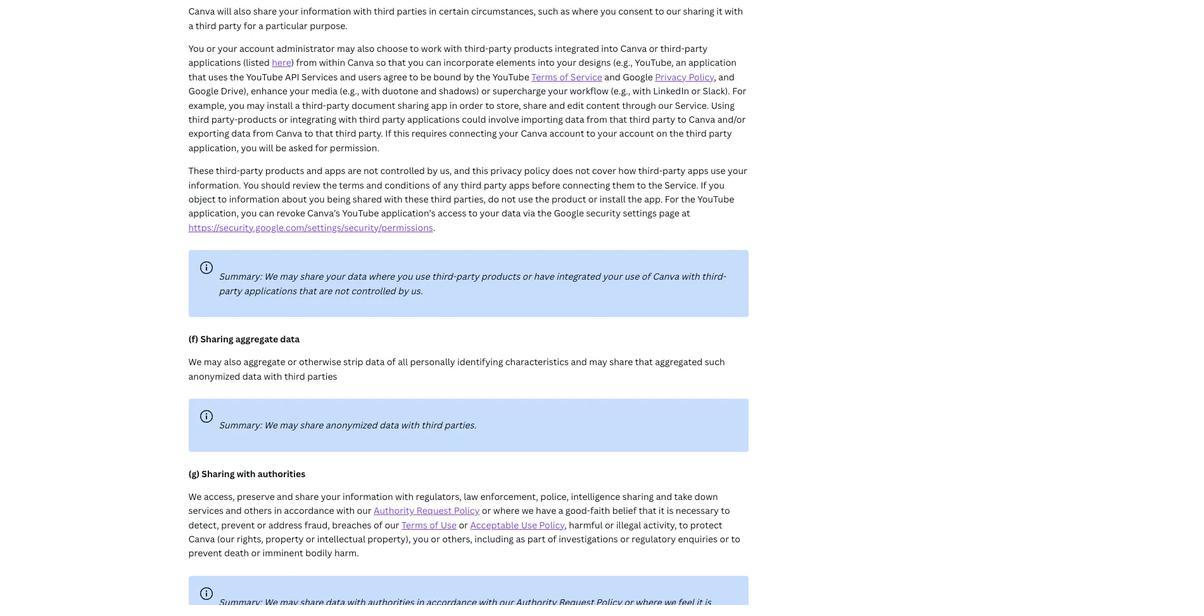 Task type: locate. For each thing, give the bounding box(es) containing it.
2 vertical spatial in
[[274, 505, 282, 517]]

1 vertical spatial have
[[536, 505, 556, 517]]

anonymized
[[188, 370, 240, 383], [325, 420, 377, 432]]

third right on on the top of the page
[[686, 128, 707, 140]]

application, inside , and google drive), enhance your media (e.g., with duotone and shadows) or supercharge your workflow (e.g., with linkedin or slack). for example, you may install a third-party document sharing app in order to store, share and edit content through our service. using third party-products or integrating with third party applications could involve importing data from that third party to canva and/or exporting data from canva to that third party. if this requires connecting your canva account to your account on the third party application, you will be asked for permission.
[[188, 142, 239, 154]]

youtube,
[[635, 57, 674, 69]]

third
[[374, 5, 395, 17], [196, 19, 216, 31], [188, 113, 209, 125], [359, 113, 380, 125], [629, 113, 650, 125], [336, 128, 356, 140], [686, 128, 707, 140], [461, 179, 482, 191], [431, 193, 452, 205], [284, 370, 305, 383], [421, 420, 442, 432]]

detect,
[[188, 519, 219, 531]]

investigations
[[559, 534, 618, 546]]

have inside the summary: we may share your data where you use third-party products or have integrated your use of canva with third- party applications that are not controlled by us.
[[534, 271, 554, 283]]

here
[[272, 57, 291, 69]]

0 vertical spatial sharing
[[200, 333, 234, 345]]

1 vertical spatial application,
[[188, 207, 239, 219]]

for inside for the youtube application, you can revoke canva's youtube application's access to your data via the google security settings page at https://security.google.com/settings/security/permissions .
[[665, 193, 679, 205]]

1 vertical spatial install
[[600, 193, 626, 205]]

bodily
[[306, 548, 332, 560]]

to down necessary at the bottom of page
[[679, 519, 688, 531]]

product
[[552, 193, 586, 205]]

, for privacy policy
[[714, 71, 717, 83]]

1 horizontal spatial google
[[554, 207, 584, 219]]

in
[[429, 5, 437, 17], [450, 99, 458, 111], [274, 505, 282, 517]]

0 vertical spatial sharing
[[683, 5, 715, 17]]

by inside the summary: we may share your data where you use third-party products or have integrated your use of canva with third- party applications that are not controlled by us.
[[398, 285, 409, 297]]

0 horizontal spatial ,
[[565, 519, 567, 531]]

1 summary: from the top
[[219, 271, 262, 283]]

1 horizontal spatial as
[[561, 5, 570, 17]]

the up settings
[[628, 193, 642, 205]]

0 horizontal spatial use
[[441, 519, 457, 531]]

acceptable
[[470, 519, 519, 531]]

integrated for your
[[556, 271, 601, 283]]

1 horizontal spatial if
[[701, 179, 707, 191]]

in up address
[[274, 505, 282, 517]]

for
[[733, 85, 747, 97], [665, 193, 679, 205]]

2 application, from the top
[[188, 207, 239, 219]]

2 horizontal spatial account
[[620, 128, 654, 140]]

1 horizontal spatial from
[[296, 57, 317, 69]]

connecting up product
[[563, 179, 610, 191]]

, down the good-
[[565, 519, 567, 531]]

the up drive),
[[230, 71, 244, 83]]

1 application, from the top
[[188, 142, 239, 154]]

install down enhance
[[267, 99, 293, 111]]

for inside , and google drive), enhance your media (e.g., with duotone and shadows) or supercharge your workflow (e.g., with linkedin or slack). for example, you may install a third-party document sharing app in order to store, share and edit content through our service. using third party-products or integrating with third party applications could involve importing data from that third party to canva and/or exporting data from canva to that third party. if this requires connecting your canva account to your account on the third party application, you will be asked for permission.
[[315, 142, 328, 154]]

0 horizontal spatial where
[[369, 271, 395, 283]]

0 vertical spatial parties
[[397, 5, 427, 17]]

by left us,
[[427, 165, 438, 177]]

1 vertical spatial also
[[357, 43, 375, 55]]

1 vertical spatial if
[[701, 179, 707, 191]]

1 vertical spatial information
[[229, 193, 280, 205]]

0 vertical spatial google
[[623, 71, 653, 83]]

application, down object
[[188, 207, 239, 219]]

applications inside , and google drive), enhance your media (e.g., with duotone and shadows) or supercharge your workflow (e.g., with linkedin or slack). for example, you may install a third-party document sharing app in order to store, share and edit content through our service. using third party-products or integrating with third party applications could involve importing data from that third party to canva and/or exporting data from canva to that third party. if this requires connecting your canva account to your account on the third party application, you will be asked for permission.
[[407, 113, 460, 125]]

for up page
[[665, 193, 679, 205]]

also inside canva will also share your information with third parties in certain circumstances, such as where you consent to our sharing it with a third party for a particular purpose.
[[234, 5, 251, 17]]

0 horizontal spatial by
[[398, 285, 409, 297]]

these
[[188, 165, 214, 177]]

acceptable use policy link
[[470, 519, 565, 531]]

and down within
[[340, 71, 356, 83]]

0 vertical spatial application,
[[188, 142, 239, 154]]

we
[[264, 271, 277, 283], [188, 356, 202, 368], [264, 420, 277, 432], [188, 491, 202, 503]]

this left the 'requires'
[[394, 128, 410, 140]]

from inside ) from within canva so that you can incorporate elements into your designs (e.g., youtube, an application that uses the youtube api services and users agree to be bound by the youtube
[[296, 57, 317, 69]]

and inside we may also aggregate or otherwise strip data of all personally identifying characteristics and may share that aggregated such anonymized data with third parties
[[571, 356, 587, 368]]

1 vertical spatial you
[[243, 179, 259, 191]]

this inside , and google drive), enhance your media (e.g., with duotone and shadows) or supercharge your workflow (e.g., with linkedin or slack). for example, you may install a third-party document sharing app in order to store, share and edit content through our service. using third party-products or integrating with third party applications could involve importing data from that third party to canva and/or exporting data from canva to that third party. if this requires connecting your canva account to your account on the third party application, you will be asked for permission.
[[394, 128, 410, 140]]

sharing for (g)
[[202, 468, 235, 480]]

0 vertical spatial into
[[601, 43, 618, 55]]

1 horizontal spatial ,
[[714, 71, 717, 83]]

0 horizontal spatial into
[[538, 57, 555, 69]]

0 horizontal spatial from
[[253, 128, 274, 140]]

integrated for into
[[555, 43, 599, 55]]

information inside the we access, preserve and share your information with regulators, law enforcement, police, intelligence sharing and take down services and others in accordance with our
[[343, 491, 393, 503]]

1 vertical spatial this
[[473, 165, 488, 177]]

sharing inside the we access, preserve and share your information with regulators, law enforcement, police, intelligence sharing and take down services and others in accordance with our
[[623, 491, 654, 503]]

sharing up belief in the right bottom of the page
[[623, 491, 654, 503]]

(e.g.,
[[613, 57, 633, 69], [340, 85, 359, 97], [611, 85, 631, 97]]

will inside , and google drive), enhance your media (e.g., with duotone and shadows) or supercharge your workflow (e.g., with linkedin or slack). for example, you may install a third-party document sharing app in order to store, share and edit content through our service. using third party-products or integrating with third party applications could involve importing data from that third party to canva and/or exporting data from canva to that third party. if this requires connecting your canva account to your account on the third party application, you will be asked for permission.
[[259, 142, 273, 154]]

this left privacy
[[473, 165, 488, 177]]

by down incorporate
[[464, 71, 474, 83]]

0 horizontal spatial applications
[[188, 57, 241, 69]]

1 vertical spatial it
[[659, 505, 665, 517]]

it up "application"
[[717, 5, 723, 17]]

the inside , and google drive), enhance your media (e.g., with duotone and shadows) or supercharge your workflow (e.g., with linkedin or slack). for example, you may install a third-party document sharing app in order to store, share and edit content through our service. using third party-products or integrating with third party applications could involve importing data from that third party to canva and/or exporting data from canva to that third party. if this requires connecting your canva account to your account on the third party application, you will be asked for permission.
[[670, 128, 684, 140]]

to down parties,
[[469, 207, 478, 219]]

strip
[[343, 356, 363, 368]]

of inside these third-party products and apps are not controlled by us, and this privacy policy does not cover how third-party apps use your information. you should review the terms and conditions of any third party apps before connecting them to the service. if you object to information about you being shared with these third parties, do not use the product or install the app.
[[432, 179, 441, 191]]

integrated inside you or your account administrator may also choose to work with third-party products integrated into canva or third-party applications (listed
[[555, 43, 599, 55]]

all
[[398, 356, 408, 368]]

conditions
[[385, 179, 430, 191]]

, and google drive), enhance your media (e.g., with duotone and shadows) or supercharge your workflow (e.g., with linkedin or slack). for example, you may install a third-party document sharing app in order to store, share and edit content through our service. using third party-products or integrating with third party applications could involve importing data from that third party to canva and/or exporting data from canva to that third party. if this requires connecting your canva account to your account on the third party application, you will be asked for permission.
[[188, 71, 747, 154]]

you left should
[[243, 179, 259, 191]]

to left work
[[410, 43, 419, 55]]

0 vertical spatial controlled
[[380, 165, 425, 177]]

2 use from the left
[[521, 519, 537, 531]]

via
[[523, 207, 535, 219]]

connecting inside these third-party products and apps are not controlled by us, and this privacy policy does not cover how third-party apps use your information. you should review the terms and conditions of any third party apps before connecting them to the service. if you object to information about you being shared with these third parties, do not use the product or install the app.
[[563, 179, 610, 191]]

2 vertical spatial from
[[253, 128, 274, 140]]

are inside the summary: we may share your data where you use third-party products or have integrated your use of canva with third- party applications that are not controlled by us.
[[319, 285, 332, 297]]

our inside the we access, preserve and share your information with regulators, law enforcement, police, intelligence sharing and take down services and others in accordance with our
[[357, 505, 372, 517]]

0 horizontal spatial in
[[274, 505, 282, 517]]

0 horizontal spatial be
[[276, 142, 286, 154]]

) from within canva so that you can incorporate elements into your designs (e.g., youtube, an application that uses the youtube api services and users agree to be bound by the youtube
[[188, 57, 737, 83]]

1 vertical spatial controlled
[[351, 285, 396, 297]]

in right app
[[450, 99, 458, 111]]

share inside the summary: we may share your data where you use third-party products or have integrated your use of canva with third- party applications that are not controlled by us.
[[300, 271, 323, 283]]

canva
[[188, 5, 215, 17], [621, 43, 647, 55], [347, 57, 374, 69], [689, 113, 715, 125], [276, 128, 302, 140], [521, 128, 547, 140], [653, 271, 679, 283], [188, 534, 215, 546]]

users
[[358, 71, 381, 83]]

in inside canva will also share your information with third parties in certain circumstances, such as where you consent to our sharing it with a third party for a particular purpose.
[[429, 5, 437, 17]]

1 vertical spatial applications
[[407, 113, 460, 125]]

it
[[717, 5, 723, 17], [659, 505, 665, 517]]

(f)
[[188, 333, 198, 345]]

the right on on the top of the page
[[670, 128, 684, 140]]

products inside you or your account administrator may also choose to work with third-party products integrated into canva or third-party applications (listed
[[514, 43, 553, 55]]

0 horizontal spatial policy
[[454, 505, 480, 517]]

police,
[[541, 491, 569, 503]]

or down via
[[522, 271, 532, 283]]

0 horizontal spatial account
[[239, 43, 274, 55]]

0 vertical spatial aggregate
[[236, 333, 278, 345]]

anonymized down strip
[[325, 420, 377, 432]]

information up authority
[[343, 491, 393, 503]]

it inside 'or where we have a good-faith belief that it is necessary to detect, prevent or address fraud, breaches of our'
[[659, 505, 665, 517]]

install inside , and google drive), enhance your media (e.g., with duotone and shadows) or supercharge your workflow (e.g., with linkedin or slack). for example, you may install a third-party document sharing app in order to store, share and edit content through our service. using third party-products or integrating with third party applications could involve importing data from that third party to canva and/or exporting data from canva to that third party. if this requires connecting your canva account to your account on the third party application, you will be asked for permission.
[[267, 99, 293, 111]]

a inside 'or where we have a good-faith belief that it is necessary to detect, prevent or address fraud, breaches of our'
[[559, 505, 564, 517]]

or down privacy policy link
[[692, 85, 701, 97]]

for right asked
[[315, 142, 328, 154]]

have inside 'or where we have a good-faith belief that it is necessary to detect, prevent or address fraud, breaches of our'
[[536, 505, 556, 517]]

1 vertical spatial where
[[369, 271, 395, 283]]

by inside ) from within canva so that you can incorporate elements into your designs (e.g., youtube, an application that uses the youtube api services and users agree to be bound by the youtube
[[464, 71, 474, 83]]

the
[[230, 71, 244, 83], [476, 71, 491, 83], [670, 128, 684, 140], [323, 179, 337, 191], [648, 179, 663, 191], [535, 193, 550, 205], [628, 193, 642, 205], [681, 193, 696, 205], [538, 207, 552, 219]]

1 horizontal spatial into
[[601, 43, 618, 55]]

for inside , and google drive), enhance your media (e.g., with duotone and shadows) or supercharge your workflow (e.g., with linkedin or slack). for example, you may install a third-party document sharing app in order to store, share and edit content through our service. using third party-products or integrating with third party applications could involve importing data from that third party to canva and/or exporting data from canva to that third party. if this requires connecting your canva account to your account on the third party application, you will be asked for permission.
[[733, 85, 747, 97]]

may up within
[[337, 43, 355, 55]]

1 horizontal spatial by
[[427, 165, 438, 177]]

https://security.google.com/settings/security/permissions link
[[188, 222, 433, 234]]

property
[[266, 534, 304, 546]]

also up (listed
[[234, 5, 251, 17]]

that up agree
[[388, 57, 406, 69]]

into inside ) from within canva so that you can incorporate elements into your designs (e.g., youtube, an application that uses the youtube api services and users agree to be bound by the youtube
[[538, 57, 555, 69]]

will inside canva will also share your information with third parties in certain circumstances, such as where you consent to our sharing it with a third party for a particular purpose.
[[217, 5, 232, 17]]

not inside the summary: we may share your data where you use third-party products or have integrated your use of canva with third- party applications that are not controlled by us.
[[334, 285, 349, 297]]

where
[[572, 5, 598, 17], [369, 271, 395, 283], [493, 505, 520, 517]]

share up accordance
[[295, 491, 319, 503]]

the up the app.
[[648, 179, 663, 191]]

2 vertical spatial where
[[493, 505, 520, 517]]

may down https://security.google.com/settings/security/permissions link
[[280, 271, 298, 283]]

1 horizontal spatial it
[[717, 5, 723, 17]]

prevent up rights,
[[221, 519, 255, 531]]

third inside we may also aggregate or otherwise strip data of all personally identifying characteristics and may share that aggregated such anonymized data with third parties
[[284, 370, 305, 383]]

how
[[618, 165, 636, 177]]

enquiries
[[678, 534, 718, 546]]

controlled left us.
[[351, 285, 396, 297]]

share down https://security.google.com/settings/security/permissions link
[[300, 271, 323, 283]]

we inside the we access, preserve and share your information with regulators, law enforcement, police, intelligence sharing and take down services and others in accordance with our
[[188, 491, 202, 503]]

applications
[[188, 57, 241, 69], [407, 113, 460, 125], [244, 285, 297, 297]]

if
[[385, 128, 391, 140], [701, 179, 707, 191]]

(f) sharing aggregate data
[[188, 333, 300, 345]]

apps down privacy
[[509, 179, 530, 191]]

service. for party
[[665, 179, 699, 191]]

the down before
[[535, 193, 550, 205]]

otherwise
[[299, 356, 341, 368]]

that down https://security.google.com/settings/security/permissions link
[[299, 285, 316, 297]]

0 horizontal spatial this
[[394, 128, 410, 140]]

anonymized down (f)
[[188, 370, 240, 383]]

third up permission.
[[336, 128, 356, 140]]

certain
[[439, 5, 469, 17]]

terms for you
[[402, 519, 428, 531]]

2 horizontal spatial google
[[623, 71, 653, 83]]

to inside 'or where we have a good-faith belief that it is necessary to detect, prevent or address fraud, breaches of our'
[[721, 505, 730, 517]]

0 horizontal spatial for
[[665, 193, 679, 205]]

about
[[282, 193, 307, 205]]

terms down authority request policy
[[402, 519, 428, 531]]

death
[[224, 548, 249, 560]]

others,
[[442, 534, 473, 546]]

that left uses
[[188, 71, 206, 83]]

canva inside canva will also share your information with third parties in certain circumstances, such as where you consent to our sharing it with a third party for a particular purpose.
[[188, 5, 215, 17]]

from right ) on the left of the page
[[296, 57, 317, 69]]

0 vertical spatial install
[[267, 99, 293, 111]]

2 horizontal spatial by
[[464, 71, 474, 83]]

2 vertical spatial sharing
[[623, 491, 654, 503]]

1 vertical spatial parties
[[307, 370, 337, 383]]

such inside canva will also share your information with third parties in certain circumstances, such as where you consent to our sharing it with a third party for a particular purpose.
[[538, 5, 558, 17]]

to right agree
[[409, 71, 418, 83]]

your inside ) from within canva so that you can incorporate elements into your designs (e.g., youtube, an application that uses the youtube api services and users agree to be bound by the youtube
[[557, 57, 577, 69]]

1 vertical spatial google
[[188, 85, 219, 97]]

intellectual
[[317, 534, 366, 546]]

0 horizontal spatial you
[[188, 43, 204, 55]]

sharing inside , and google drive), enhance your media (e.g., with duotone and shadows) or supercharge your workflow (e.g., with linkedin or slack). for example, you may install a third-party document sharing app in order to store, share and edit content through our service. using third party-products or integrating with third party applications could involve importing data from that third party to canva and/or exporting data from canva to that third party. if this requires connecting your canva account to your account on the third party application, you will be asked for permission.
[[398, 99, 429, 111]]

your inside these third-party products and apps are not controlled by us, and this privacy policy does not cover how third-party apps use your information. you should review the terms and conditions of any third party apps before connecting them to the service. if you object to information about you being shared with these third parties, do not use the product or install the app.
[[728, 165, 748, 177]]

controlled inside these third-party products and apps are not controlled by us, and this privacy policy does not cover how third-party apps use your information. you should review the terms and conditions of any third party apps before connecting them to the service. if you object to information about you being shared with these third parties, do not use the product or install the app.
[[380, 165, 425, 177]]

good-
[[566, 505, 591, 517]]

in left 'certain'
[[429, 5, 437, 17]]

0 vertical spatial integrated
[[555, 43, 599, 55]]

2 horizontal spatial applications
[[407, 113, 460, 125]]

may
[[337, 43, 355, 55], [247, 99, 265, 111], [280, 271, 298, 283], [204, 356, 222, 368], [589, 356, 607, 368], [280, 420, 298, 432]]

1 horizontal spatial you
[[243, 179, 259, 191]]

to
[[655, 5, 664, 17], [410, 43, 419, 55], [409, 71, 418, 83], [486, 99, 495, 111], [678, 113, 687, 125], [304, 128, 313, 140], [587, 128, 596, 140], [637, 179, 646, 191], [218, 193, 227, 205], [469, 207, 478, 219], [721, 505, 730, 517], [679, 519, 688, 531], [731, 534, 741, 546]]

1 vertical spatial terms
[[402, 519, 428, 531]]

importing
[[521, 113, 563, 125]]

1 vertical spatial can
[[259, 207, 274, 219]]

duotone
[[382, 85, 419, 97]]

faith
[[591, 505, 610, 517]]

third up choose
[[374, 5, 395, 17]]

0 horizontal spatial parties
[[307, 370, 337, 383]]

illegal
[[616, 519, 641, 531]]

can inside for the youtube application, you can revoke canva's youtube application's access to your data via the google security settings page at https://security.google.com/settings/security/permissions .
[[259, 207, 274, 219]]

also for information
[[234, 5, 251, 17]]

your inside canva will also share your information with third parties in certain circumstances, such as where you consent to our sharing it with a third party for a particular purpose.
[[279, 5, 299, 17]]

2 summary: from the top
[[219, 420, 262, 432]]

terms for your
[[532, 71, 558, 83]]

0 horizontal spatial if
[[385, 128, 391, 140]]

and right characteristics
[[571, 356, 587, 368]]

integrated inside the summary: we may share your data where you use third-party products or have integrated your use of canva with third- party applications that are not controlled by us.
[[556, 271, 601, 283]]

may down enhance
[[247, 99, 265, 111]]

service. up at
[[665, 179, 699, 191]]

the up being
[[323, 179, 337, 191]]

exporting
[[188, 128, 229, 140]]

to up protect
[[721, 505, 730, 517]]

them
[[613, 179, 635, 191]]

share
[[253, 5, 277, 17], [523, 99, 547, 111], [300, 271, 323, 283], [610, 356, 633, 368], [300, 420, 323, 432], [295, 491, 319, 503]]

0 vertical spatial it
[[717, 5, 723, 17]]

(e.g., inside ) from within canva so that you can incorporate elements into your designs (e.g., youtube, an application that uses the youtube api services and users agree to be bound by the youtube
[[613, 57, 633, 69]]

0 horizontal spatial connecting
[[449, 128, 497, 140]]

share left aggregated
[[610, 356, 633, 368]]

canva inside , harmful or illegal activity, to protect canva (our rights, property or intellectual property), you or others, including as part of investigations or regulatory enquiries or to prevent death or imminent bodily harm.
[[188, 534, 215, 546]]

uses
[[208, 71, 228, 83]]

0 vertical spatial terms
[[532, 71, 558, 83]]

1 horizontal spatial can
[[426, 57, 441, 69]]

, inside , harmful or illegal activity, to protect canva (our rights, property or intellectual property), you or others, including as part of investigations or regulatory enquiries or to prevent death or imminent bodily harm.
[[565, 519, 567, 531]]

we down (f)
[[188, 356, 202, 368]]

1 horizontal spatial install
[[600, 193, 626, 205]]

if inside these third-party products and apps are not controlled by us, and this privacy policy does not cover how third-party apps use your information. you should review the terms and conditions of any third party apps before connecting them to the service. if you object to information about you being shared with these third parties, do not use the product or install the app.
[[701, 179, 707, 191]]

2 horizontal spatial where
[[572, 5, 598, 17]]

1 vertical spatial from
[[587, 113, 607, 125]]

service. down linkedin
[[675, 99, 709, 111]]

, up slack).
[[714, 71, 717, 83]]

being
[[327, 193, 351, 205]]

0 horizontal spatial for
[[244, 19, 256, 31]]

third down example,
[[188, 113, 209, 125]]

breaches
[[332, 519, 372, 531]]

.
[[433, 222, 435, 234]]

terms of service and google privacy policy
[[532, 71, 714, 83]]

where inside 'or where we have a good-faith belief that it is necessary to detect, prevent or address fraud, breaches of our'
[[493, 505, 520, 517]]

necessary
[[676, 505, 719, 517]]

to inside you or your account administrator may also choose to work with third-party products integrated into canva or third-party applications (listed
[[410, 43, 419, 55]]

1 horizontal spatial will
[[259, 142, 273, 154]]

1 vertical spatial such
[[705, 356, 725, 368]]

apps
[[325, 165, 346, 177], [688, 165, 709, 177], [509, 179, 530, 191]]

parties inside canva will also share your information with third parties in certain circumstances, such as where you consent to our sharing it with a third party for a particular purpose.
[[397, 5, 427, 17]]

page
[[659, 207, 680, 219]]

circumstances,
[[471, 5, 536, 17]]

or up order at the top
[[481, 85, 491, 97]]

sharing right (f)
[[200, 333, 234, 345]]

can left revoke
[[259, 207, 274, 219]]

0 vertical spatial be
[[421, 71, 431, 83]]

account up (listed
[[239, 43, 274, 55]]

youtube up enhance
[[246, 71, 283, 83]]

0 vertical spatial applications
[[188, 57, 241, 69]]

also down (f) sharing aggregate data
[[224, 356, 241, 368]]

1 vertical spatial aggregate
[[244, 356, 285, 368]]

youtube right the app.
[[698, 193, 734, 205]]

as right the circumstances,
[[561, 5, 570, 17]]

you
[[601, 5, 616, 17], [408, 57, 424, 69], [229, 99, 245, 111], [241, 142, 257, 154], [709, 179, 725, 191], [309, 193, 325, 205], [241, 207, 257, 219], [397, 271, 413, 283], [413, 534, 429, 546]]

0 vertical spatial if
[[385, 128, 391, 140]]

0 horizontal spatial can
[[259, 207, 274, 219]]

to inside for the youtube application, you can revoke canva's youtube application's access to your data via the google security settings page at https://security.google.com/settings/security/permissions .
[[469, 207, 478, 219]]

1 vertical spatial sharing
[[398, 99, 429, 111]]

share up particular
[[253, 5, 277, 17]]

1 horizontal spatial in
[[429, 5, 437, 17]]

our down linkedin
[[658, 99, 673, 111]]

a
[[188, 19, 193, 31], [259, 19, 264, 31], [295, 99, 300, 111], [559, 505, 564, 517]]

into up terms of service link
[[538, 57, 555, 69]]

information inside these third-party products and apps are not controlled by us, and this privacy policy does not cover how third-party apps use your information. you should review the terms and conditions of any third party apps before connecting them to the service. if you object to information about you being shared with these third parties, do not use the product or install the app.
[[229, 193, 280, 205]]

1 vertical spatial prevent
[[188, 548, 222, 560]]

do
[[488, 193, 499, 205]]

sharing inside canva will also share your information with third parties in certain circumstances, such as where you consent to our sharing it with a third party for a particular purpose.
[[683, 5, 715, 17]]

sharing
[[200, 333, 234, 345], [202, 468, 235, 480]]

1 vertical spatial in
[[450, 99, 458, 111]]

can inside ) from within canva so that you can incorporate elements into your designs (e.g., youtube, an application that uses the youtube api services and users agree to be bound by the youtube
[[426, 57, 441, 69]]

1 vertical spatial be
[[276, 142, 286, 154]]

parties inside we may also aggregate or otherwise strip data of all personally identifying characteristics and may share that aggregated such anonymized data with third parties
[[307, 370, 337, 383]]

1 vertical spatial by
[[427, 165, 438, 177]]

0 vertical spatial ,
[[714, 71, 717, 83]]

we inside we may also aggregate or otherwise strip data of all personally identifying characteristics and may share that aggregated such anonymized data with third parties
[[188, 356, 202, 368]]

account left on on the top of the page
[[620, 128, 654, 140]]

of inside 'or where we have a good-faith belief that it is necessary to detect, prevent or address fraud, breaches of our'
[[374, 519, 383, 531]]

0 horizontal spatial as
[[516, 534, 525, 546]]

services
[[188, 505, 224, 517]]

edit
[[567, 99, 584, 111]]

use up others,
[[441, 519, 457, 531]]

identifying
[[457, 356, 503, 368]]

purpose.
[[310, 19, 348, 31]]

accordance
[[284, 505, 334, 517]]

that left aggregated
[[635, 356, 653, 368]]

products
[[514, 43, 553, 55], [238, 113, 277, 125], [265, 165, 304, 177], [481, 271, 520, 283]]

summary: we may share your data where you use third-party products or have integrated your use of canva with third- party applications that are not controlled by us.
[[219, 271, 726, 297]]

of
[[560, 71, 569, 83], [432, 179, 441, 191], [642, 271, 650, 283], [387, 356, 396, 368], [374, 519, 383, 531], [430, 519, 439, 531], [548, 534, 557, 546]]

information up purpose.
[[301, 5, 351, 17]]

1 vertical spatial into
[[538, 57, 555, 69]]

terms of use link
[[402, 519, 457, 531]]

sharing
[[683, 5, 715, 17], [398, 99, 429, 111], [623, 491, 654, 503]]

or left integrating
[[279, 113, 288, 125]]

sharing up access,
[[202, 468, 235, 480]]

be inside , and google drive), enhance your media (e.g., with duotone and shadows) or supercharge your workflow (e.g., with linkedin or slack). for example, you may install a third-party document sharing app in order to store, share and edit content through our service. using third party-products or integrating with third party applications could involve importing data from that third party to canva and/or exporting data from canva to that third party. if this requires connecting your canva account to your account on the third party application, you will be asked for permission.
[[276, 142, 286, 154]]

0 vertical spatial anonymized
[[188, 370, 240, 383]]

drive),
[[221, 85, 249, 97]]

1 horizontal spatial policy
[[539, 519, 565, 531]]

0 horizontal spatial will
[[217, 5, 232, 17]]

be left asked
[[276, 142, 286, 154]]

as
[[561, 5, 570, 17], [516, 534, 525, 546]]

connecting inside , and google drive), enhance your media (e.g., with duotone and shadows) or supercharge your workflow (e.g., with linkedin or slack). for example, you may install a third-party document sharing app in order to store, share and edit content through our service. using third party-products or integrating with third party applications could involve importing data from that third party to canva and/or exporting data from canva to that third party. if this requires connecting your canva account to your account on the third party application, you will be asked for permission.
[[449, 128, 497, 140]]

1 horizontal spatial sharing
[[623, 491, 654, 503]]

that inside we may also aggregate or otherwise strip data of all personally identifying characteristics and may share that aggregated such anonymized data with third parties
[[635, 356, 653, 368]]

0 vertical spatial also
[[234, 5, 251, 17]]

canva will also share your information with third parties in certain circumstances, such as where you consent to our sharing it with a third party for a particular purpose.
[[188, 5, 743, 31]]

security
[[586, 207, 621, 219]]

0 vertical spatial from
[[296, 57, 317, 69]]

1 vertical spatial are
[[319, 285, 332, 297]]

0 vertical spatial can
[[426, 57, 441, 69]]

1 vertical spatial ,
[[565, 519, 567, 531]]

or left otherwise
[[288, 356, 297, 368]]

1 horizontal spatial such
[[705, 356, 725, 368]]

also inside we may also aggregate or otherwise strip data of all personally identifying characteristics and may share that aggregated such anonymized data with third parties
[[224, 356, 241, 368]]

1 vertical spatial will
[[259, 142, 273, 154]]

1 vertical spatial anonymized
[[325, 420, 377, 432]]



Task type: vqa. For each thing, say whether or not it's contained in the screenshot.
1st 'sharing' from right
no



Task type: describe. For each thing, give the bounding box(es) containing it.
third- inside , and google drive), enhance your media (e.g., with duotone and shadows) or supercharge your workflow (e.g., with linkedin or slack). for example, you may install a third-party document sharing app in order to store, share and edit content through our service. using third party-products or integrating with third party applications could involve importing data from that third party to canva and/or exporting data from canva to that third party. if this requires connecting your canva account to your account on the third party application, you will be asked for permission.
[[302, 99, 326, 111]]

you inside the summary: we may share your data where you use third-party products or have integrated your use of canva with third- party applications that are not controlled by us.
[[397, 271, 413, 283]]

party.
[[358, 128, 383, 140]]

law
[[464, 491, 478, 503]]

that inside 'or where we have a good-faith belief that it is necessary to detect, prevent or address fraud, breaches of our'
[[639, 505, 657, 517]]

with inside these third-party products and apps are not controlled by us, and this privacy policy does not cover how third-party apps use your information. you should review the terms and conditions of any third party apps before connecting them to the service. if you object to information about you being shared with these third parties, do not use the product or install the app.
[[384, 193, 403, 205]]

third left parties.
[[421, 420, 442, 432]]

canva inside you or your account administrator may also choose to work with third-party products integrated into canva or third-party applications (listed
[[621, 43, 647, 55]]

fraud,
[[305, 519, 330, 531]]

of inside we may also aggregate or otherwise strip data of all personally identifying characteristics and may share that aggregated such anonymized data with third parties
[[387, 356, 396, 368]]

supercharge
[[493, 85, 546, 97]]

agree
[[384, 71, 407, 83]]

summary: for summary: we may share your data where you use third-party products or have integrated your use of canva with third- party applications that are not controlled by us.
[[219, 271, 262, 283]]

to down integrating
[[304, 128, 313, 140]]

2 horizontal spatial apps
[[688, 165, 709, 177]]

to inside ) from within canva so that you can incorporate elements into your designs (e.g., youtube, an application that uses the youtube api services and users agree to be bound by the youtube
[[409, 71, 418, 83]]

share up authorities
[[300, 420, 323, 432]]

1 horizontal spatial account
[[550, 128, 584, 140]]

asked
[[289, 142, 313, 154]]

also for otherwise
[[224, 356, 241, 368]]

and inside ) from within canva so that you can incorporate elements into your designs (e.g., youtube, an application that uses the youtube api services and users agree to be bound by the youtube
[[340, 71, 356, 83]]

as inside , harmful or illegal activity, to protect canva (our rights, property or intellectual property), you or others, including as part of investigations or regulatory enquiries or to prevent death or imminent bodily harm.
[[516, 534, 525, 546]]

you inside canva will also share your information with third parties in certain circumstances, such as where you consent to our sharing it with a third party for a particular purpose.
[[601, 5, 616, 17]]

service. for slack).
[[675, 99, 709, 111]]

characteristics
[[505, 356, 569, 368]]

our inside canva will also share your information with third parties in certain circumstances, such as where you consent to our sharing it with a third party for a particular purpose.
[[666, 5, 681, 17]]

where inside canva will also share your information with third parties in certain circumstances, such as where you consent to our sharing it with a third party for a particular purpose.
[[572, 5, 598, 17]]

third up party.
[[359, 113, 380, 125]]

)
[[291, 57, 294, 69]]

google inside for the youtube application, you can revoke canva's youtube application's access to your data via the google security settings page at https://security.google.com/settings/security/permissions .
[[554, 207, 584, 219]]

party-
[[211, 113, 238, 125]]

through
[[622, 99, 656, 111]]

it inside canva will also share your information with third parties in certain circumstances, such as where you consent to our sharing it with a third party for a particular purpose.
[[717, 5, 723, 17]]

or down illegal
[[620, 534, 630, 546]]

authority request policy
[[374, 505, 480, 517]]

policy for privacy policy
[[689, 71, 714, 83]]

and up is
[[656, 491, 672, 503]]

revoke
[[277, 207, 305, 219]]

https://security.google.com/settings/security/permissions
[[188, 222, 433, 234]]

you inside these third-party products and apps are not controlled by us, and this privacy policy does not cover how third-party apps use your information. you should review the terms and conditions of any third party apps before connecting them to the service. if you object to information about you being shared with these third parties, do not use the product or install the app.
[[243, 179, 259, 191]]

to down linkedin
[[678, 113, 687, 125]]

1 horizontal spatial anonymized
[[325, 420, 377, 432]]

controlled inside the summary: we may share your data where you use third-party products or have integrated your use of canva with third- party applications that are not controlled by us.
[[351, 285, 396, 297]]

service
[[571, 71, 602, 83]]

in inside , and google drive), enhance your media (e.g., with duotone and shadows) or supercharge your workflow (e.g., with linkedin or slack). for example, you may install a third-party document sharing app in order to store, share and edit content through our service. using third party-products or integrating with third party applications could involve importing data from that third party to canva and/or exporting data from canva to that third party. if this requires connecting your canva account to your account on the third party application, you will be asked for permission.
[[450, 99, 458, 111]]

application's
[[381, 207, 436, 219]]

and down access,
[[226, 505, 242, 517]]

and/or
[[718, 113, 746, 125]]

summary: for summary: we may share anonymized data with third parties.
[[219, 420, 262, 432]]

into inside you or your account administrator may also choose to work with third-party products integrated into canva or third-party applications (listed
[[601, 43, 618, 55]]

or inside the summary: we may share your data where you use third-party products or have integrated your use of canva with third- party applications that are not controlled by us.
[[522, 271, 532, 283]]

preserve
[[237, 491, 275, 503]]

or down the terms of use link
[[431, 534, 440, 546]]

also inside you or your account administrator may also choose to work with third-party products integrated into canva or third-party applications (listed
[[357, 43, 375, 55]]

canva inside ) from within canva so that you can incorporate elements into your designs (e.g., youtube, an application that uses the youtube api services and users agree to be bound by the youtube
[[347, 57, 374, 69]]

you inside , harmful or illegal activity, to protect canva (our rights, property or intellectual property), you or others, including as part of investigations or regulatory enquiries or to prevent death or imminent bodily harm.
[[413, 534, 429, 546]]

where inside the summary: we may share your data where you use third-party products or have integrated your use of canva with third- party applications that are not controlled by us.
[[369, 271, 395, 283]]

you inside ) from within canva so that you can incorporate elements into your designs (e.g., youtube, an application that uses the youtube api services and users agree to be bound by the youtube
[[408, 57, 424, 69]]

or up terms of use or acceptable use policy
[[482, 505, 491, 517]]

and down designs
[[605, 71, 621, 83]]

us,
[[440, 165, 452, 177]]

or down rights,
[[251, 548, 261, 560]]

1 vertical spatial policy
[[454, 505, 480, 517]]

youtube down shared
[[342, 207, 379, 219]]

your inside you or your account administrator may also choose to work with third-party products integrated into canva or third-party applications (listed
[[218, 43, 237, 55]]

may inside you or your account administrator may also choose to work with third-party products integrated into canva or third-party applications (listed
[[337, 43, 355, 55]]

are inside these third-party products and apps are not controlled by us, and this privacy policy does not cover how third-party apps use your information. you should review the terms and conditions of any third party apps before connecting them to the service. if you object to information about you being shared with these third parties, do not use the product or install the app.
[[348, 165, 361, 177]]

data inside the summary: we may share your data where you use third-party products or have integrated your use of canva with third- party applications that are not controlled by us.
[[347, 271, 366, 283]]

enforcement,
[[480, 491, 539, 503]]

sharing for (f)
[[200, 333, 234, 345]]

part
[[528, 534, 546, 546]]

linkedin
[[653, 85, 689, 97]]

(e.g., down terms of service and google privacy policy
[[611, 85, 631, 97]]

shadows)
[[439, 85, 479, 97]]

to down information.
[[218, 193, 227, 205]]

policy for acceptable use policy
[[539, 519, 565, 531]]

any
[[443, 179, 459, 191]]

that inside the summary: we may share your data where you use third-party products or have integrated your use of canva with third- party applications that are not controlled by us.
[[299, 285, 316, 297]]

the right via
[[538, 207, 552, 219]]

and up app
[[421, 85, 437, 97]]

take
[[674, 491, 693, 503]]

application
[[689, 57, 737, 69]]

with inside we may also aggregate or otherwise strip data of all personally identifying characteristics and may share that aggregated such anonymized data with third parties
[[264, 370, 282, 383]]

our inside 'or where we have a good-faith belief that it is necessary to detect, prevent or address fraud, breaches of our'
[[385, 519, 399, 531]]

share inside we may also aggregate or otherwise strip data of all personally identifying characteristics and may share that aggregated such anonymized data with third parties
[[610, 356, 633, 368]]

1 use from the left
[[441, 519, 457, 531]]

applications inside you or your account administrator may also choose to work with third-party products integrated into canva or third-party applications (listed
[[188, 57, 241, 69]]

the down incorporate
[[476, 71, 491, 83]]

or down fraud,
[[306, 534, 315, 546]]

may up authorities
[[280, 420, 298, 432]]

if inside , and google drive), enhance your media (e.g., with duotone and shadows) or supercharge your workflow (e.g., with linkedin or slack). for example, you may install a third-party document sharing app in order to store, share and edit content through our service. using third party-products or integrating with third party applications could involve importing data from that third party to canva and/or exporting data from canva to that third party. if this requires connecting your canva account to your account on the third party application, you will be asked for permission.
[[385, 128, 391, 140]]

(e.g., down users
[[340, 85, 359, 97]]

that down integrating
[[316, 128, 333, 140]]

access
[[438, 207, 467, 219]]

before
[[532, 179, 560, 191]]

protect
[[690, 519, 723, 531]]

canva's
[[307, 207, 340, 219]]

you or your account administrator may also choose to work with third-party products integrated into canva or third-party applications (listed
[[188, 43, 708, 69]]

(g) sharing with authorities
[[188, 468, 305, 480]]

canva inside the summary: we may share your data where you use third-party products or have integrated your use of canva with third- party applications that are not controlled by us.
[[653, 271, 679, 283]]

with inside you or your account administrator may also choose to work with third-party products integrated into canva or third-party applications (listed
[[444, 43, 462, 55]]

be inside ) from within canva so that you can incorporate elements into your designs (e.g., youtube, an application that uses the youtube api services and users agree to be bound by the youtube
[[421, 71, 431, 83]]

shared
[[353, 193, 382, 205]]

or down faith
[[605, 519, 614, 531]]

and up slack).
[[719, 71, 735, 83]]

or up uses
[[206, 43, 216, 55]]

you inside you or your account administrator may also choose to work with third-party products integrated into canva or third-party applications (listed
[[188, 43, 204, 55]]

or down the others
[[257, 519, 266, 531]]

to down content
[[587, 128, 596, 140]]

share inside , and google drive), enhance your media (e.g., with duotone and shadows) or supercharge your workflow (e.g., with linkedin or slack). for example, you may install a third-party document sharing app in order to store, share and edit content through our service. using third party-products or integrating with third party applications could involve importing data from that third party to canva and/or exporting data from canva to that third party. if this requires connecting your canva account to your account on the third party application, you will be asked for permission.
[[523, 99, 547, 111]]

and right us,
[[454, 165, 470, 177]]

authority
[[374, 505, 415, 517]]

on
[[657, 128, 668, 140]]

at
[[682, 207, 691, 219]]

(g)
[[188, 468, 200, 480]]

1 horizontal spatial apps
[[509, 179, 530, 191]]

or up 'youtube,'
[[649, 43, 658, 55]]

to right the them at the right top of the page
[[637, 179, 646, 191]]

privacy
[[491, 165, 522, 177]]

0 horizontal spatial apps
[[325, 165, 346, 177]]

share inside canva will also share your information with third parties in certain circumstances, such as where you consent to our sharing it with a third party for a particular purpose.
[[253, 5, 277, 17]]

we up authorities
[[264, 420, 277, 432]]

(our
[[217, 534, 235, 546]]

object
[[188, 193, 216, 205]]

such inside we may also aggregate or otherwise strip data of all personally identifying characteristics and may share that aggregated such anonymized data with third parties
[[705, 356, 725, 368]]

2 horizontal spatial from
[[587, 113, 607, 125]]

intelligence
[[571, 491, 621, 503]]

elements
[[496, 57, 536, 69]]

third up uses
[[196, 19, 216, 31]]

document
[[352, 99, 396, 111]]

consent
[[619, 5, 653, 17]]

and up shared
[[366, 179, 383, 191]]

may inside , and google drive), enhance your media (e.g., with duotone and shadows) or supercharge your workflow (e.g., with linkedin or slack). for example, you may install a third-party document sharing app in order to store, share and edit content through our service. using third party-products or integrating with third party applications could involve importing data from that third party to canva and/or exporting data from canva to that third party. if this requires connecting your canva account to your account on the third party application, you will be asked for permission.
[[247, 99, 265, 111]]

order
[[460, 99, 483, 111]]

app
[[431, 99, 448, 111]]

does
[[553, 165, 573, 177]]

applications inside the summary: we may share your data where you use third-party products or have integrated your use of canva with third- party applications that are not controlled by us.
[[244, 285, 297, 297]]

third up parties,
[[461, 179, 482, 191]]

products inside the summary: we may share your data where you use third-party products or have integrated your use of canva with third- party applications that are not controlled by us.
[[481, 271, 520, 283]]

a inside , and google drive), enhance your media (e.g., with duotone and shadows) or supercharge your workflow (e.g., with linkedin or slack). for example, you may install a third-party document sharing app in order to store, share and edit content through our service. using third party-products or integrating with third party applications could involve importing data from that third party to canva and/or exporting data from canva to that third party. if this requires connecting your canva account to your account on the third party application, you will be asked for permission.
[[295, 99, 300, 111]]

that down content
[[610, 113, 627, 125]]

others
[[244, 505, 272, 517]]

to inside canva will also share your information with third parties in certain circumstances, such as where you consent to our sharing it with a third party for a particular purpose.
[[655, 5, 664, 17]]

and left the "edit"
[[549, 99, 565, 111]]

your inside the we access, preserve and share your information with regulators, law enforcement, police, intelligence sharing and take down services and others in accordance with our
[[321, 491, 341, 503]]

so
[[376, 57, 386, 69]]

may right characteristics
[[589, 356, 607, 368]]

an
[[676, 57, 687, 69]]

data inside for the youtube application, you can revoke canva's youtube application's access to your data via the google security settings page at https://security.google.com/settings/security/permissions .
[[502, 207, 521, 219]]

property),
[[368, 534, 411, 546]]

you inside for the youtube application, you can revoke canva's youtube application's access to your data via the google security settings page at https://security.google.com/settings/security/permissions .
[[241, 207, 257, 219]]

regulators,
[[416, 491, 462, 503]]

parties,
[[454, 193, 486, 205]]

prevent inside , harmful or illegal activity, to protect canva (our rights, property or intellectual property), you or others, including as part of investigations or regulatory enquiries or to prevent death or imminent bodily harm.
[[188, 548, 222, 560]]

settings
[[623, 207, 657, 219]]

for inside canva will also share your information with third parties in certain circumstances, such as where you consent to our sharing it with a third party for a particular purpose.
[[244, 19, 256, 31]]

and up review
[[306, 165, 323, 177]]

third down any
[[431, 193, 452, 205]]

youtube down the elements
[[493, 71, 529, 83]]

media
[[311, 85, 338, 97]]

terms of service link
[[532, 71, 602, 83]]

our inside , and google drive), enhance your media (e.g., with duotone and shadows) or supercharge your workflow (e.g., with linkedin or slack). for example, you may install a third-party document sharing app in order to store, share and edit content through our service. using third party-products or integrating with third party applications could involve importing data from that third party to canva and/or exporting data from canva to that third party. if this requires connecting your canva account to your account on the third party application, you will be asked for permission.
[[658, 99, 673, 111]]

harm.
[[334, 548, 359, 560]]

or inside these third-party products and apps are not controlled by us, and this privacy policy does not cover how third-party apps use your information. you should review the terms and conditions of any third party apps before connecting them to the service. if you object to information about you being shared with these third parties, do not use the product or install the app.
[[588, 193, 598, 205]]

down
[[695, 491, 718, 503]]

products inside these third-party products and apps are not controlled by us, and this privacy policy does not cover how third-party apps use your information. you should review the terms and conditions of any third party apps before connecting them to the service. if you object to information about you being shared with these third parties, do not use the product or install the app.
[[265, 165, 304, 177]]

these third-party products and apps are not controlled by us, and this privacy policy does not cover how third-party apps use your information. you should review the terms and conditions of any third party apps before connecting them to the service. if you object to information about you being shared with these third parties, do not use the product or install the app.
[[188, 165, 748, 205]]

using
[[711, 99, 735, 111]]

party inside canva will also share your information with third parties in certain circumstances, such as where you consent to our sharing it with a third party for a particular purpose.
[[219, 19, 242, 31]]

google inside , and google drive), enhance your media (e.g., with duotone and shadows) or supercharge your workflow (e.g., with linkedin or slack). for example, you may install a third-party document sharing app in order to store, share and edit content through our service. using third party-products or integrating with third party applications could involve importing data from that third party to canva and/or exporting data from canva to that third party. if this requires connecting your canva account to your account on the third party application, you will be asked for permission.
[[188, 85, 219, 97]]

review
[[292, 179, 321, 191]]

or down protect
[[720, 534, 729, 546]]

share inside the we access, preserve and share your information with regulators, law enforcement, police, intelligence sharing and take down services and others in accordance with our
[[295, 491, 319, 503]]

incorporate
[[444, 57, 494, 69]]

or where we have a good-faith belief that it is necessary to detect, prevent or address fraud, breaches of our
[[188, 505, 730, 531]]

api
[[285, 71, 300, 83]]

account inside you or your account administrator may also choose to work with third-party products integrated into canva or third-party applications (listed
[[239, 43, 274, 55]]

to right order at the top
[[486, 99, 495, 111]]

access,
[[204, 491, 235, 503]]

particular
[[266, 19, 308, 31]]

of inside the summary: we may share your data where you use third-party products or have integrated your use of canva with third- party applications that are not controlled by us.
[[642, 271, 650, 283]]

anonymized inside we may also aggregate or otherwise strip data of all personally identifying characteristics and may share that aggregated such anonymized data with third parties
[[188, 370, 240, 383]]

aggregate inside we may also aggregate or otherwise strip data of all personally identifying characteristics and may share that aggregated such anonymized data with third parties
[[244, 356, 285, 368]]

to right enquiries
[[731, 534, 741, 546]]

involve
[[488, 113, 519, 125]]

workflow
[[570, 85, 609, 97]]

information inside canva will also share your information with third parties in certain circumstances, such as where you consent to our sharing it with a third party for a particular purpose.
[[301, 5, 351, 17]]

this inside these third-party products and apps are not controlled by us, and this privacy policy does not cover how third-party apps use your information. you should review the terms and conditions of any third party apps before connecting them to the service. if you object to information about you being shared with these third parties, do not use the product or install the app.
[[473, 165, 488, 177]]

designs
[[579, 57, 611, 69]]

prevent inside 'or where we have a good-faith belief that it is necessary to detect, prevent or address fraud, breaches of our'
[[221, 519, 255, 531]]

as inside canva will also share your information with third parties in certain circumstances, such as where you consent to our sharing it with a third party for a particular purpose.
[[561, 5, 570, 17]]

application, inside for the youtube application, you can revoke canva's youtube application's access to your data via the google security settings page at https://security.google.com/settings/security/permissions .
[[188, 207, 239, 219]]

third down through
[[629, 113, 650, 125]]

and down authorities
[[277, 491, 293, 503]]

the up at
[[681, 193, 696, 205]]

address
[[268, 519, 302, 531]]

or inside we may also aggregate or otherwise strip data of all personally identifying characteristics and may share that aggregated such anonymized data with third parties
[[288, 356, 297, 368]]

information.
[[188, 179, 241, 191]]

may down (f) sharing aggregate data
[[204, 356, 222, 368]]

for the youtube application, you can revoke canva's youtube application's access to your data via the google security settings page at https://security.google.com/settings/security/permissions .
[[188, 193, 734, 234]]

authorities
[[258, 468, 305, 480]]

or up others,
[[459, 519, 468, 531]]

store,
[[497, 99, 521, 111]]

we inside the summary: we may share your data where you use third-party products or have integrated your use of canva with third- party applications that are not controlled by us.
[[264, 271, 277, 283]]

imminent
[[263, 548, 303, 560]]

, for acceptable use policy
[[565, 519, 567, 531]]

in inside the we access, preserve and share your information with regulators, law enforcement, police, intelligence sharing and take down services and others in accordance with our
[[274, 505, 282, 517]]

services
[[302, 71, 338, 83]]

aggregated
[[655, 356, 703, 368]]

by inside these third-party products and apps are not controlled by us, and this privacy policy does not cover how third-party apps use your information. you should review the terms and conditions of any third party apps before connecting them to the service. if you object to information about you being shared with these third parties, do not use the product or install the app.
[[427, 165, 438, 177]]



